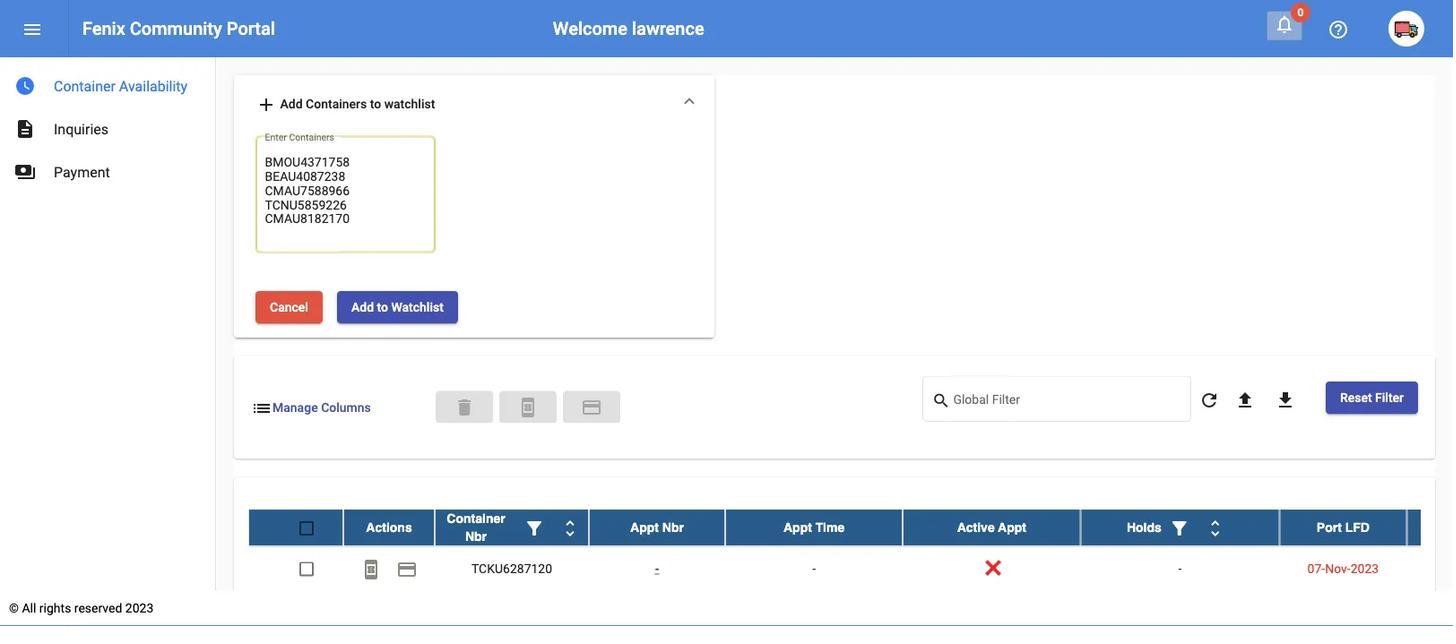 Task type: describe. For each thing, give the bounding box(es) containing it.
notifications_none
[[1274, 13, 1296, 35]]

community
[[130, 18, 222, 39]]

3 column header from the left
[[1407, 510, 1454, 546]]

no color image containing search
[[932, 390, 954, 412]]

1 column header from the left
[[435, 510, 589, 546]]

0 horizontal spatial book_online button
[[353, 551, 389, 587]]

reserved
[[74, 601, 122, 616]]

portal
[[227, 18, 275, 39]]

delete image
[[454, 398, 475, 419]]

reset filter button
[[1326, 382, 1419, 414]]

cancel button
[[256, 291, 323, 324]]

0 horizontal spatial 2023
[[125, 601, 154, 616]]

lawrence
[[632, 18, 705, 39]]

watch_later
[[14, 75, 36, 97]]

delete
[[454, 398, 475, 419]]

no color image inside 'file_download' button
[[1275, 390, 1297, 411]]

actions
[[366, 520, 412, 535]]

reset
[[1341, 390, 1373, 405]]

add to watchlist button
[[337, 291, 458, 324]]

2 filter_alt from the left
[[1169, 518, 1191, 539]]

unfold_more button for holds
[[1198, 510, 1234, 546]]

appt inside column header
[[998, 520, 1027, 535]]

welcome lawrence
[[553, 18, 705, 39]]

book_online for book_online button to the left
[[361, 559, 382, 580]]

refresh
[[1199, 390, 1220, 411]]

port
[[1317, 520, 1342, 535]]

actions column header
[[343, 510, 435, 546]]

container nbr
[[447, 512, 506, 544]]

holds
[[1127, 520, 1162, 535]]

tcku6287120
[[472, 561, 553, 576]]

©
[[9, 601, 19, 616]]

row containing filter_alt
[[248, 510, 1454, 546]]

- link
[[655, 561, 659, 576]]

grid containing filter_alt
[[248, 510, 1454, 627]]

❌
[[986, 561, 998, 576]]

appt nbr
[[631, 520, 684, 535]]

no color image containing description
[[14, 118, 36, 140]]

nbr for appt nbr
[[663, 520, 684, 535]]

nbr for container nbr
[[465, 529, 487, 544]]

Global Watchlist Filter field
[[954, 396, 1182, 410]]

filter_alt button for container nbr
[[517, 510, 552, 546]]

row containing book_online
[[248, 546, 1454, 592]]

payment inside row
[[396, 559, 418, 580]]

inquiries
[[54, 121, 109, 138]]

no color image containing add
[[256, 94, 277, 116]]

payment button inside row
[[389, 551, 425, 587]]

description
[[14, 118, 36, 140]]

watchlist
[[391, 300, 444, 315]]

add add containers to watchlist
[[256, 94, 435, 116]]

file_download
[[1275, 390, 1297, 411]]

appt for appt time
[[784, 520, 812, 535]]

no color image inside "file_upload" button
[[1235, 390, 1256, 411]]

1 filter_alt from the left
[[524, 518, 545, 539]]

manage
[[273, 401, 318, 416]]

all
[[22, 601, 36, 616]]

help_outline
[[1328, 19, 1350, 40]]

availability
[[119, 78, 188, 95]]

delete button
[[436, 392, 493, 424]]

list manage columns
[[251, 398, 371, 419]]

file_upload
[[1235, 390, 1256, 411]]

time
[[816, 520, 845, 535]]

menu button
[[14, 11, 50, 47]]

active appt column header
[[903, 510, 1081, 546]]

watchlist
[[384, 96, 435, 111]]

search
[[932, 391, 951, 410]]

07-nov-2023
[[1308, 561, 1379, 576]]

nov-
[[1326, 561, 1351, 576]]

file_upload button
[[1228, 382, 1264, 418]]

port lfd
[[1317, 520, 1370, 535]]

0 vertical spatial payment
[[581, 398, 603, 419]]

no color image containing payment
[[581, 398, 603, 419]]

payment
[[54, 164, 110, 181]]

payments
[[14, 161, 36, 183]]

filter_alt button for holds
[[1162, 510, 1198, 546]]

fenix community portal
[[82, 18, 275, 39]]

2 column header from the left
[[1081, 510, 1280, 546]]

columns
[[321, 401, 371, 416]]

no color image inside help_outline popup button
[[1328, 19, 1350, 40]]



Task type: vqa. For each thing, say whether or not it's contained in the screenshot.
ACTIVE APPT
yes



Task type: locate. For each thing, give the bounding box(es) containing it.
navigation containing watch_later
[[0, 57, 215, 194]]

appt nbr column header
[[589, 510, 726, 546]]

holds filter_alt
[[1127, 518, 1191, 539]]

no color image containing unfold_more
[[1205, 518, 1227, 539]]

unfold_more for container nbr
[[560, 518, 581, 539]]

07-
[[1308, 561, 1326, 576]]

add right the add
[[280, 96, 303, 111]]

no color image containing menu
[[22, 19, 43, 40]]

appt inside "column header"
[[784, 520, 812, 535]]

book_online
[[517, 398, 539, 419], [361, 559, 382, 580]]

appt time
[[784, 520, 845, 535]]

1 horizontal spatial add
[[351, 300, 374, 315]]

add inside add add containers to watchlist
[[280, 96, 303, 111]]

to inside add add containers to watchlist
[[370, 96, 381, 111]]

no color image
[[1274, 13, 1296, 35], [22, 19, 43, 40], [256, 94, 277, 116], [1275, 390, 1297, 411], [581, 398, 603, 419], [524, 518, 545, 539], [1169, 518, 1191, 539], [1205, 518, 1227, 539]]

2023
[[1351, 561, 1379, 576], [125, 601, 154, 616]]

unfold_more button
[[552, 510, 588, 546], [1198, 510, 1234, 546]]

0 horizontal spatial -
[[655, 561, 659, 576]]

no color image containing file_download
[[1275, 390, 1297, 411]]

0 horizontal spatial nbr
[[465, 529, 487, 544]]

1 vertical spatial container
[[447, 512, 506, 526]]

add
[[280, 96, 303, 111], [351, 300, 374, 315]]

2023 right reserved
[[125, 601, 154, 616]]

fenix
[[82, 18, 125, 39]]

1 vertical spatial add
[[351, 300, 374, 315]]

0 vertical spatial add
[[280, 96, 303, 111]]

3 appt from the left
[[998, 520, 1027, 535]]

book_online button down actions column header
[[353, 551, 389, 587]]

unfold_more button up tcku6287120
[[552, 510, 588, 546]]

add
[[256, 94, 277, 116]]

2 horizontal spatial appt
[[998, 520, 1027, 535]]

2 filter_alt button from the left
[[1162, 510, 1198, 546]]

1 filter_alt button from the left
[[517, 510, 552, 546]]

-
[[655, 561, 659, 576], [813, 561, 816, 576], [1179, 561, 1182, 576]]

no color image
[[1328, 19, 1350, 40], [14, 75, 36, 97], [14, 118, 36, 140], [14, 161, 36, 183], [1199, 390, 1220, 411], [1235, 390, 1256, 411], [932, 390, 954, 412], [251, 398, 273, 419], [517, 398, 539, 419], [560, 518, 581, 539], [361, 559, 382, 580], [396, 559, 418, 580]]

no color image containing payments
[[14, 161, 36, 183]]

2 horizontal spatial -
[[1179, 561, 1182, 576]]

unfold_more right holds filter_alt
[[1205, 518, 1227, 539]]

0 horizontal spatial appt
[[631, 520, 659, 535]]

row
[[248, 510, 1454, 546], [248, 546, 1454, 592]]

containers
[[306, 96, 367, 111]]

- down appt nbr 'column header'
[[655, 561, 659, 576]]

list
[[251, 398, 273, 419]]

0 horizontal spatial unfold_more
[[560, 518, 581, 539]]

1 vertical spatial to
[[377, 300, 388, 315]]

column header
[[435, 510, 589, 546], [1081, 510, 1280, 546], [1407, 510, 1454, 546]]

active
[[957, 520, 995, 535]]

1 - from the left
[[655, 561, 659, 576]]

appt right active
[[998, 520, 1027, 535]]

None text field
[[265, 154, 426, 243]]

no color image containing help_outline
[[1328, 19, 1350, 40]]

1 horizontal spatial column header
[[1081, 510, 1280, 546]]

menu
[[22, 19, 43, 40]]

notifications_none button
[[1267, 11, 1303, 41]]

2 appt from the left
[[784, 520, 812, 535]]

container for nbr
[[447, 512, 506, 526]]

no color image containing notifications_none
[[1274, 13, 1296, 35]]

no color image inside the notifications_none popup button
[[1274, 13, 1296, 35]]

no color image containing refresh
[[1199, 390, 1220, 411]]

1 row from the top
[[248, 510, 1454, 546]]

container
[[54, 78, 116, 95], [447, 512, 506, 526]]

1 horizontal spatial 2023
[[1351, 561, 1379, 576]]

0 horizontal spatial unfold_more button
[[552, 510, 588, 546]]

2 unfold_more from the left
[[1205, 518, 1227, 539]]

container for availability
[[54, 78, 116, 95]]

no color image containing list
[[251, 398, 273, 419]]

appt for appt nbr
[[631, 520, 659, 535]]

container availability
[[54, 78, 188, 95]]

1 horizontal spatial container
[[447, 512, 506, 526]]

to inside button
[[377, 300, 388, 315]]

add left watchlist
[[351, 300, 374, 315]]

1 horizontal spatial -
[[813, 561, 816, 576]]

port lfd column header
[[1280, 510, 1407, 546]]

payment button
[[563, 392, 620, 424], [389, 551, 425, 587]]

file_download button
[[1268, 382, 1304, 418]]

active appt
[[957, 520, 1027, 535]]

appt up the - link
[[631, 520, 659, 535]]

no color image inside column header
[[560, 518, 581, 539]]

no color image inside payment button
[[396, 559, 418, 580]]

lfd
[[1346, 520, 1370, 535]]

1 vertical spatial book_online button
[[353, 551, 389, 587]]

filter_alt up tcku6287120
[[524, 518, 545, 539]]

1 horizontal spatial filter_alt
[[1169, 518, 1191, 539]]

add inside button
[[351, 300, 374, 315]]

filter_alt
[[524, 518, 545, 539], [1169, 518, 1191, 539]]

cell
[[1407, 546, 1454, 591]]

0 horizontal spatial add
[[280, 96, 303, 111]]

to
[[370, 96, 381, 111], [377, 300, 388, 315]]

1 horizontal spatial appt
[[784, 520, 812, 535]]

help_outline button
[[1321, 11, 1357, 47]]

appt inside 'column header'
[[631, 520, 659, 535]]

rights
[[39, 601, 71, 616]]

2023 down lfd
[[1351, 561, 1379, 576]]

1 unfold_more button from the left
[[552, 510, 588, 546]]

book_online inside row
[[361, 559, 382, 580]]

0 vertical spatial book_online button
[[499, 392, 557, 424]]

no color image inside refresh button
[[1199, 390, 1220, 411]]

0 horizontal spatial book_online
[[361, 559, 382, 580]]

- down appt time "column header"
[[813, 561, 816, 576]]

book_online button right delete button
[[499, 392, 557, 424]]

book_online button
[[499, 392, 557, 424], [353, 551, 389, 587]]

cancel
[[270, 300, 308, 315]]

0 horizontal spatial column header
[[435, 510, 589, 546]]

2 row from the top
[[248, 546, 1454, 592]]

0 vertical spatial container
[[54, 78, 116, 95]]

0 horizontal spatial filter_alt button
[[517, 510, 552, 546]]

1 horizontal spatial payment
[[581, 398, 603, 419]]

0 horizontal spatial payment button
[[389, 551, 425, 587]]

unfold_more for holds
[[1205, 518, 1227, 539]]

filter_alt right holds
[[1169, 518, 1191, 539]]

no color image containing watch_later
[[14, 75, 36, 97]]

nbr
[[663, 520, 684, 535], [465, 529, 487, 544]]

1 horizontal spatial unfold_more button
[[1198, 510, 1234, 546]]

1 horizontal spatial nbr
[[663, 520, 684, 535]]

no color image containing unfold_more
[[560, 518, 581, 539]]

payment
[[581, 398, 603, 419], [396, 559, 418, 580]]

1 vertical spatial payment
[[396, 559, 418, 580]]

appt time column header
[[726, 510, 903, 546]]

1 horizontal spatial filter_alt button
[[1162, 510, 1198, 546]]

container up tcku6287120
[[447, 512, 506, 526]]

0 horizontal spatial container
[[54, 78, 116, 95]]

reset filter
[[1341, 390, 1404, 405]]

1 vertical spatial book_online
[[361, 559, 382, 580]]

- down holds filter_alt
[[1179, 561, 1182, 576]]

3 - from the left
[[1179, 561, 1182, 576]]

1 vertical spatial payment button
[[389, 551, 425, 587]]

0 vertical spatial 2023
[[1351, 561, 1379, 576]]

filter
[[1376, 390, 1404, 405]]

unfold_more button right holds filter_alt
[[1198, 510, 1234, 546]]

book_online right "delete"
[[517, 398, 539, 419]]

nbr inside 'column header'
[[663, 520, 684, 535]]

1 unfold_more from the left
[[560, 518, 581, 539]]

unfold_more
[[560, 518, 581, 539], [1205, 518, 1227, 539]]

2 unfold_more button from the left
[[1198, 510, 1234, 546]]

add to watchlist
[[351, 300, 444, 315]]

0 vertical spatial to
[[370, 96, 381, 111]]

0 horizontal spatial payment
[[396, 559, 418, 580]]

1 vertical spatial 2023
[[125, 601, 154, 616]]

no color image containing payment
[[396, 559, 418, 580]]

container up inquiries
[[54, 78, 116, 95]]

book_online for book_online button to the top
[[517, 398, 539, 419]]

grid
[[248, 510, 1454, 627]]

0 vertical spatial payment button
[[563, 392, 620, 424]]

appt
[[631, 520, 659, 535], [784, 520, 812, 535], [998, 520, 1027, 535]]

unfold_more button for container nbr
[[552, 510, 588, 546]]

refresh button
[[1192, 382, 1228, 418]]

appt left time
[[784, 520, 812, 535]]

1 horizontal spatial book_online button
[[499, 392, 557, 424]]

1 horizontal spatial payment button
[[563, 392, 620, 424]]

1 horizontal spatial unfold_more
[[1205, 518, 1227, 539]]

container inside column header
[[447, 512, 506, 526]]

unfold_more left appt nbr
[[560, 518, 581, 539]]

0 horizontal spatial filter_alt
[[524, 518, 545, 539]]

1 appt from the left
[[631, 520, 659, 535]]

welcome
[[553, 18, 628, 39]]

no color image containing file_upload
[[1235, 390, 1256, 411]]

book_online down actions column header
[[361, 559, 382, 580]]

nbr inside container nbr
[[465, 529, 487, 544]]

1 horizontal spatial book_online
[[517, 398, 539, 419]]

no color image inside menu button
[[22, 19, 43, 40]]

0 vertical spatial book_online
[[517, 398, 539, 419]]

© all rights reserved 2023
[[9, 601, 154, 616]]

navigation
[[0, 57, 215, 194]]

2 - from the left
[[813, 561, 816, 576]]

filter_alt button
[[517, 510, 552, 546], [1162, 510, 1198, 546]]

2 horizontal spatial column header
[[1407, 510, 1454, 546]]



